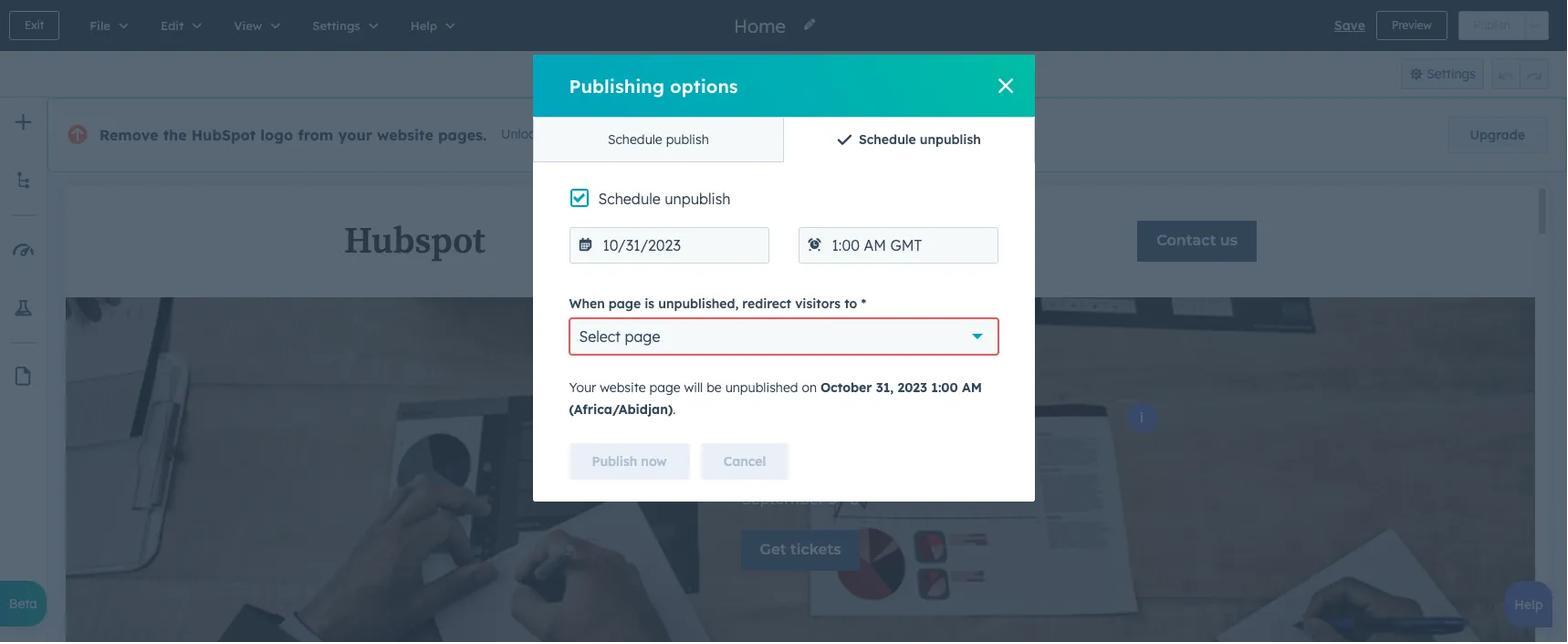 Task type: describe. For each thing, give the bounding box(es) containing it.
to
[[845, 296, 857, 312]]

settings
[[1427, 66, 1476, 82]]

the
[[163, 126, 187, 144]]

publishing
[[569, 74, 665, 97]]

settings button
[[1401, 58, 1484, 89]]

logo
[[260, 126, 293, 144]]

preview
[[1392, 18, 1432, 32]]

cancel button
[[701, 444, 789, 480]]

unlock premium features with crm suite starter.
[[501, 126, 794, 143]]

save
[[1334, 17, 1366, 34]]

website inside "publishing options" 'dialog'
[[600, 380, 646, 396]]

page for select
[[625, 328, 660, 346]]

with
[[656, 126, 682, 143]]

exit
[[25, 18, 44, 32]]

exit link
[[9, 11, 60, 40]]

your
[[569, 380, 596, 396]]

schedule unpublish inside button
[[859, 131, 981, 148]]

unlock
[[501, 126, 542, 143]]

.
[[673, 402, 676, 418]]

unpublished,
[[658, 296, 739, 312]]

navigation containing schedule publish
[[533, 117, 1035, 162]]

publish button
[[1458, 11, 1526, 40]]

select page
[[579, 328, 660, 346]]

publish now
[[592, 454, 667, 470]]

MM/DD/YYYY text field
[[569, 227, 769, 264]]

when
[[569, 296, 605, 312]]

select
[[579, 328, 621, 346]]

1 group from the left
[[743, 58, 815, 89]]

is
[[645, 296, 655, 312]]

preview button
[[1377, 11, 1448, 40]]

remove
[[100, 126, 158, 144]]

schedule publish
[[608, 131, 709, 148]]

crm
[[685, 126, 713, 143]]

publishing options
[[569, 74, 738, 97]]

october 31, 2023 1:00 am (africa/abidjan)
[[569, 380, 982, 418]]

when page is unpublished, redirect visitors to
[[569, 296, 857, 312]]

31,
[[876, 380, 894, 396]]

publish for publish now
[[592, 454, 637, 470]]

upgrade
[[1470, 127, 1525, 143]]

beta button
[[0, 582, 47, 627]]

2023
[[898, 380, 928, 396]]

hubspot
[[191, 126, 256, 144]]

from
[[298, 126, 333, 144]]

your website page will be unpublished on
[[569, 380, 821, 396]]

visitors
[[795, 296, 841, 312]]

0 vertical spatial website
[[377, 126, 433, 144]]



Task type: locate. For each thing, give the bounding box(es) containing it.
0 vertical spatial unpublish
[[920, 131, 981, 148]]

unpublish inside button
[[920, 131, 981, 148]]

unpublished
[[725, 380, 798, 396]]

1 horizontal spatial website
[[600, 380, 646, 396]]

premium
[[546, 126, 600, 143]]

publish for publish
[[1474, 18, 1511, 32]]

1 vertical spatial publish
[[592, 454, 637, 470]]

close image
[[998, 79, 1013, 93]]

starter.
[[751, 126, 794, 143]]

help link
[[1506, 582, 1553, 628]]

1:00
[[931, 380, 958, 396]]

schedule unpublish button
[[783, 118, 1034, 162]]

0 vertical spatial schedule unpublish
[[859, 131, 981, 148]]

0 vertical spatial page
[[609, 296, 641, 312]]

publish inside group
[[1474, 18, 1511, 32]]

0 horizontal spatial group
[[743, 58, 815, 89]]

will
[[684, 380, 703, 396]]

on
[[802, 380, 817, 396]]

2 group from the left
[[1492, 58, 1549, 89]]

beta
[[9, 596, 37, 613]]

1 horizontal spatial publish
[[1474, 18, 1511, 32]]

publish inside 'dialog'
[[592, 454, 637, 470]]

publish now button
[[569, 444, 690, 480]]

website right the your
[[377, 126, 433, 144]]

1 vertical spatial website
[[600, 380, 646, 396]]

upgrade link
[[1447, 117, 1548, 153]]

help
[[1515, 597, 1544, 613]]

page up .
[[650, 380, 681, 396]]

page
[[609, 296, 641, 312], [625, 328, 660, 346], [650, 380, 681, 396]]

1 vertical spatial unpublish
[[665, 190, 731, 208]]

group up starter. in the top of the page
[[743, 58, 815, 89]]

1 vertical spatial schedule unpublish
[[598, 190, 731, 208]]

page down is
[[625, 328, 660, 346]]

1 horizontal spatial schedule unpublish
[[859, 131, 981, 148]]

group
[[743, 58, 815, 89], [1492, 58, 1549, 89]]

remove the hubspot logo from your website pages.
[[100, 126, 487, 144]]

page left is
[[609, 296, 641, 312]]

features
[[603, 126, 653, 143]]

None field
[[732, 13, 791, 38]]

schedule publish button
[[534, 118, 783, 162]]

unpublish
[[920, 131, 981, 148], [665, 190, 731, 208]]

group down publish group
[[1492, 58, 1549, 89]]

0 vertical spatial publish
[[1474, 18, 1511, 32]]

HH:MM text field
[[798, 227, 998, 264]]

1 horizontal spatial unpublish
[[920, 131, 981, 148]]

1 vertical spatial page
[[625, 328, 660, 346]]

publish
[[1474, 18, 1511, 32], [592, 454, 637, 470]]

page inside popup button
[[625, 328, 660, 346]]

save button
[[1334, 15, 1366, 37]]

0 horizontal spatial unpublish
[[665, 190, 731, 208]]

suite
[[717, 126, 747, 143]]

1 horizontal spatial group
[[1492, 58, 1549, 89]]

0 horizontal spatial website
[[377, 126, 433, 144]]

am
[[962, 380, 982, 396]]

options
[[670, 74, 738, 97]]

page for when
[[609, 296, 641, 312]]

now
[[641, 454, 667, 470]]

0 horizontal spatial schedule unpublish
[[598, 190, 731, 208]]

your
[[338, 126, 372, 144]]

publish up settings
[[1474, 18, 1511, 32]]

schedule unpublish
[[859, 131, 981, 148], [598, 190, 731, 208]]

2 vertical spatial page
[[650, 380, 681, 396]]

publish
[[666, 131, 709, 148]]

website up (africa/abidjan)
[[600, 380, 646, 396]]

be
[[707, 380, 722, 396]]

october
[[821, 380, 872, 396]]

redirect
[[742, 296, 791, 312]]

publishing options dialog
[[533, 55, 1035, 502]]

publish left now
[[592, 454, 637, 470]]

publish group
[[1458, 11, 1549, 40]]

cancel
[[724, 454, 766, 470]]

0 horizontal spatial publish
[[592, 454, 637, 470]]

pages.
[[438, 126, 487, 144]]

website
[[377, 126, 433, 144], [600, 380, 646, 396]]

navigation
[[533, 117, 1035, 162]]

select page button
[[569, 319, 998, 355]]

(africa/abidjan)
[[569, 402, 673, 418]]

schedule
[[608, 131, 663, 148], [859, 131, 916, 148], [598, 190, 661, 208]]



Task type: vqa. For each thing, say whether or not it's contained in the screenshot.
Select page
yes



